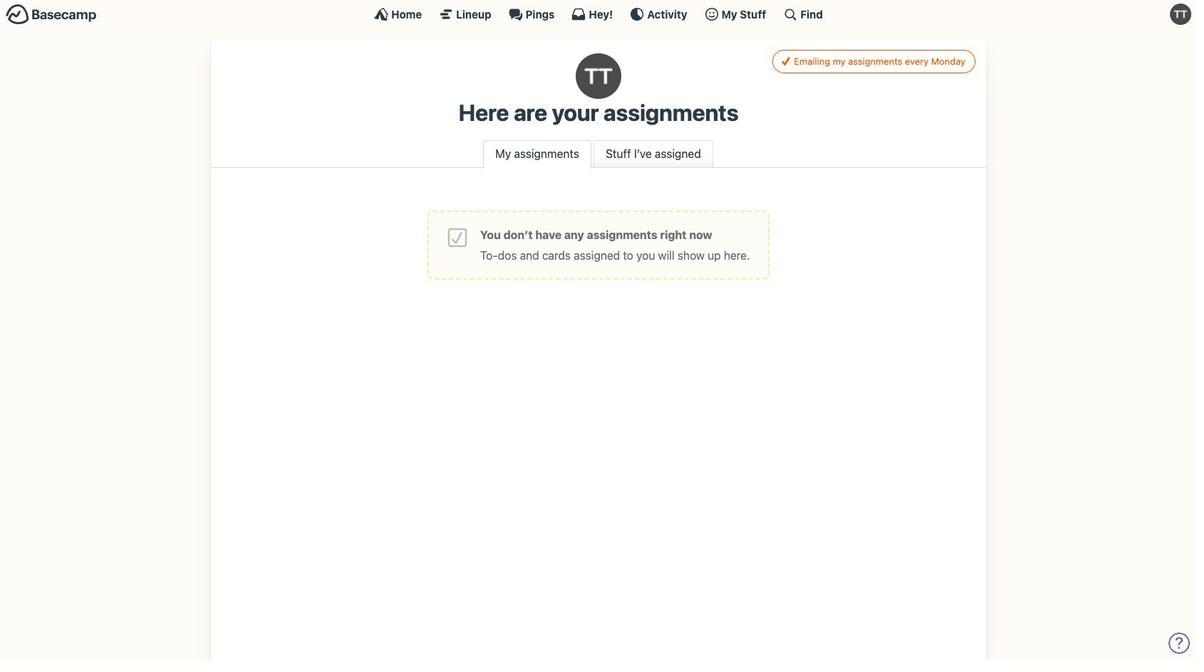 Task type: vqa. For each thing, say whether or not it's contained in the screenshot.
the bottom Terry Turtle image
yes



Task type: describe. For each thing, give the bounding box(es) containing it.
switch accounts image
[[6, 4, 97, 26]]

terry turtle image
[[576, 53, 621, 99]]

main element
[[0, 0, 1197, 28]]



Task type: locate. For each thing, give the bounding box(es) containing it.
terry turtle image
[[1170, 4, 1191, 25]]

keyboard shortcut: ⌘ + / image
[[783, 7, 798, 21]]



